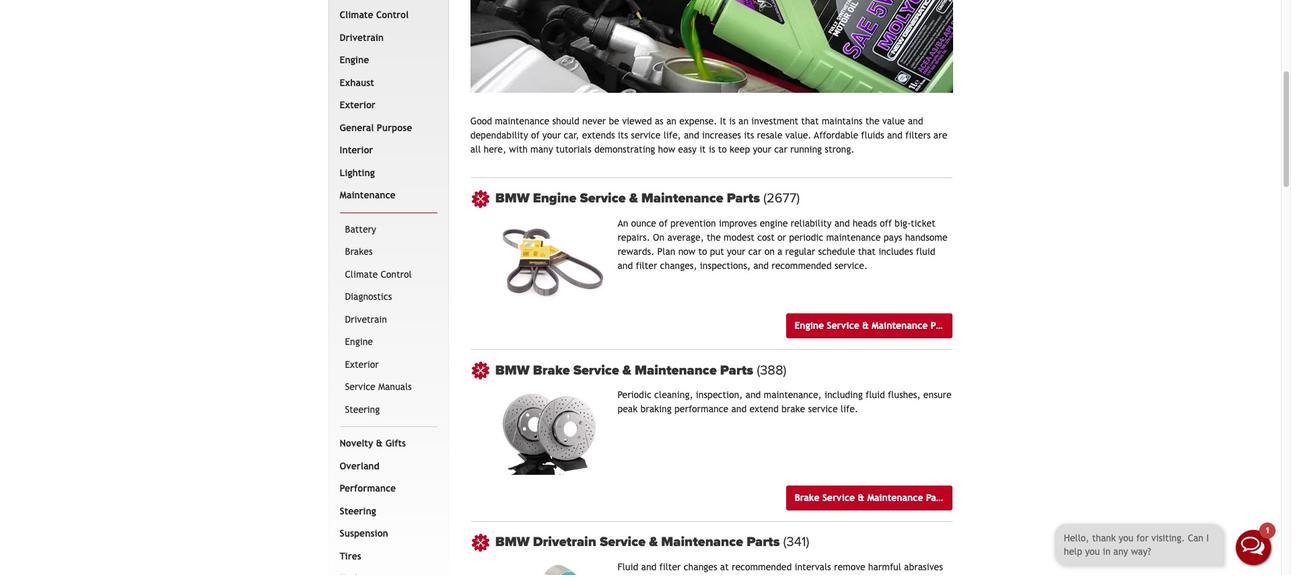 Task type: vqa. For each thing, say whether or not it's contained in the screenshot.
Parts related to BMW                                                                                    Drivetrain Service & Maintenance Parts
yes



Task type: describe. For each thing, give the bounding box(es) containing it.
service manuals link
[[342, 377, 435, 399]]

be
[[609, 116, 620, 126]]

parts for bmw                                                                                    brake service & maintenance parts
[[721, 363, 754, 379]]

a
[[778, 246, 783, 257]]

lighting link
[[337, 162, 435, 185]]

0 vertical spatial drivetrain link
[[337, 27, 435, 49]]

including
[[825, 390, 863, 401]]

1 vertical spatial brake
[[795, 493, 820, 503]]

engine for bottommost engine link
[[345, 337, 373, 348]]

performance link
[[337, 478, 435, 501]]

car,
[[564, 130, 580, 141]]

all
[[471, 144, 481, 155]]

heads
[[853, 218, 877, 229]]

periodic cleaning, inspection, and maintenance, including fluid flushes, ensure peak braking performance and extend brake service life.
[[618, 390, 952, 415]]

brakes link
[[342, 241, 435, 264]]

climate control link for drivetrain
[[337, 4, 435, 27]]

novelty & gifts
[[340, 439, 406, 449]]

0 horizontal spatial is
[[709, 144, 716, 155]]

1 an from the left
[[667, 116, 677, 126]]

drivetrain service & maintenance parts thumbnail image image
[[495, 563, 607, 576]]

engine service & maintenance parts thumbnail image image
[[495, 219, 607, 303]]

braking
[[641, 404, 672, 415]]

average,
[[668, 232, 704, 243]]

2 an from the left
[[739, 116, 749, 126]]

filter
[[636, 260, 658, 271]]

1 vertical spatial your
[[753, 144, 772, 155]]

climate for diagnostics
[[345, 269, 378, 280]]

and up "easy"
[[684, 130, 700, 141]]

how
[[658, 144, 676, 155]]

regular
[[786, 246, 816, 257]]

recommended
[[772, 260, 832, 271]]

periodic
[[789, 232, 824, 243]]

and down on
[[754, 260, 769, 271]]

battery link
[[342, 219, 435, 241]]

brakes
[[345, 247, 373, 257]]

steering inside "maintenance subcategories" element
[[345, 405, 380, 415]]

tires link
[[337, 546, 435, 569]]

improves
[[719, 218, 757, 229]]

novelty
[[340, 439, 373, 449]]

and up extend
[[746, 390, 761, 401]]

extend
[[750, 404, 779, 415]]

brake service & maintenance parts link
[[787, 486, 953, 511]]

that inside good maintenance should never be viewed as an expense. it is an investment that maintains the value and dependability of your car, extends its service life, and increases its resale value. affordable fluids and filters are all here, with many tutorials demonstrating how easy it is to keep your car running strong.
[[802, 116, 819, 126]]

climate for drivetrain
[[340, 10, 373, 20]]

fluid inside an ounce of prevention improves engine reliability and heads off big-ticket repairs. on average, the modest cost or periodic maintenance pays handsome rewards. plan now to put your car on a regular schedule that includes fluid and filter changes, inspections, and recommended service.
[[916, 246, 936, 257]]

bmw                                                                                    engine service & maintenance parts link
[[495, 191, 953, 207]]

periodic
[[618, 390, 652, 401]]

2 vertical spatial drivetrain
[[533, 535, 597, 551]]

to inside an ounce of prevention improves engine reliability and heads off big-ticket repairs. on average, the modest cost or periodic maintenance pays handsome rewards. plan now to put your car on a regular schedule that includes fluid and filter changes, inspections, and recommended service.
[[699, 246, 708, 257]]

interior
[[340, 145, 373, 156]]

diagnostics link
[[342, 286, 435, 309]]

1 vertical spatial drivetrain link
[[342, 309, 435, 332]]

value
[[883, 116, 905, 126]]

maintenance inside "link"
[[872, 321, 928, 331]]

cost
[[758, 232, 775, 243]]

reliability
[[791, 218, 832, 229]]

increases
[[702, 130, 741, 141]]

tutorials
[[556, 144, 592, 155]]

off
[[880, 218, 892, 229]]

0 horizontal spatial your
[[543, 130, 561, 141]]

never
[[583, 116, 606, 126]]

now
[[679, 246, 696, 257]]

maintains
[[822, 116, 863, 126]]

it
[[720, 116, 727, 126]]

bmw                                                                                    drivetrain service & maintenance parts
[[495, 535, 784, 551]]

expense.
[[680, 116, 718, 126]]

climate control link for diagnostics
[[342, 264, 435, 286]]

exterior for exhaust
[[340, 100, 376, 111]]

maintenance,
[[764, 390, 822, 401]]

affordable
[[814, 130, 859, 141]]

& inside novelty & gifts link
[[376, 439, 383, 449]]

big-
[[895, 218, 911, 229]]

extends
[[582, 130, 615, 141]]

engine for engine service & maintenance parts
[[795, 321, 824, 331]]

changes,
[[660, 260, 697, 271]]

bmw                                                                                    drivetrain service & maintenance parts link
[[495, 535, 953, 551]]

parts for bmw                                                                                    engine service & maintenance parts
[[727, 191, 760, 207]]

of inside an ounce of prevention improves engine reliability and heads off big-ticket repairs. on average, the modest cost or periodic maintenance pays handsome rewards. plan now to put your car on a regular schedule that includes fluid and filter changes, inspections, and recommended service.
[[659, 218, 668, 229]]

tires
[[340, 551, 362, 562]]

rewards.
[[618, 246, 655, 257]]

engine down many
[[533, 191, 577, 207]]

resale
[[757, 130, 783, 141]]

bmw                                                                                    engine service & maintenance parts
[[495, 191, 764, 207]]

on
[[765, 246, 775, 257]]

includes
[[879, 246, 914, 257]]

good
[[471, 116, 492, 126]]

schedule
[[819, 246, 856, 257]]

drivetrain for top drivetrain link
[[340, 32, 384, 43]]

and left the heads
[[835, 218, 850, 229]]

climate control for drivetrain
[[340, 10, 409, 20]]

value.
[[786, 130, 812, 141]]

gifts
[[386, 439, 406, 449]]

lighting
[[340, 168, 375, 178]]

service & maintenance parts banner image image
[[471, 0, 953, 93]]

general
[[340, 122, 374, 133]]

0 horizontal spatial brake
[[533, 363, 570, 379]]

many
[[531, 144, 553, 155]]

interior link
[[337, 140, 435, 162]]



Task type: locate. For each thing, give the bounding box(es) containing it.
fluid left flushes,
[[866, 390, 885, 401]]

drivetrain up exhaust
[[340, 32, 384, 43]]

engine link
[[337, 49, 435, 72], [342, 332, 435, 354]]

0 vertical spatial is
[[730, 116, 736, 126]]

that up value.
[[802, 116, 819, 126]]

bmw                                                                                    brake service & maintenance parts link
[[495, 363, 953, 379]]

0 horizontal spatial of
[[531, 130, 540, 141]]

2 horizontal spatial your
[[753, 144, 772, 155]]

0 horizontal spatial service
[[631, 130, 661, 141]]

service
[[631, 130, 661, 141], [808, 404, 838, 415]]

are
[[934, 130, 948, 141]]

overland
[[340, 461, 380, 472]]

maintenance inside good maintenance should never be viewed as an expense. it is an investment that maintains the value and dependability of your car, extends its service life, and increases its resale value. affordable fluids and filters are all here, with many tutorials demonstrating how easy it is to keep your car running strong.
[[495, 116, 550, 126]]

1 horizontal spatial its
[[744, 130, 755, 141]]

service down including
[[808, 404, 838, 415]]

service inside good maintenance should never be viewed as an expense. it is an investment that maintains the value and dependability of your car, extends its service life, and increases its resale value. affordable fluids and filters are all here, with many tutorials demonstrating how easy it is to keep your car running strong.
[[631, 130, 661, 141]]

on
[[653, 232, 665, 243]]

0 horizontal spatial maintenance
[[495, 116, 550, 126]]

maintenance down the heads
[[827, 232, 881, 243]]

service
[[580, 191, 626, 207], [827, 321, 860, 331], [574, 363, 619, 379], [345, 382, 376, 393], [823, 493, 855, 503], [600, 535, 646, 551]]

1 vertical spatial exterior
[[345, 360, 379, 370]]

1 vertical spatial control
[[381, 269, 412, 280]]

is
[[730, 116, 736, 126], [709, 144, 716, 155]]

your up many
[[543, 130, 561, 141]]

1 vertical spatial maintenance
[[827, 232, 881, 243]]

1 vertical spatial engine link
[[342, 332, 435, 354]]

service inside 'periodic cleaning, inspection, and maintenance, including fluid flushes, ensure peak braking performance and extend brake service life.'
[[808, 404, 838, 415]]

1 vertical spatial drivetrain
[[345, 314, 387, 325]]

1 vertical spatial bmw
[[495, 363, 530, 379]]

repairs.
[[618, 232, 651, 243]]

and down "rewards."
[[618, 260, 633, 271]]

0 vertical spatial drivetrain
[[340, 32, 384, 43]]

steering link down performance
[[337, 501, 435, 524]]

its up keep
[[744, 130, 755, 141]]

1 vertical spatial climate control
[[345, 269, 412, 280]]

filters
[[906, 130, 931, 141]]

steering down service manuals
[[345, 405, 380, 415]]

service inside "link"
[[827, 321, 860, 331]]

bmw for bmw                                                                                    engine service & maintenance parts
[[495, 191, 530, 207]]

handsome
[[906, 232, 948, 243]]

1 vertical spatial that
[[859, 246, 876, 257]]

of up on
[[659, 218, 668, 229]]

that inside an ounce of prevention improves engine reliability and heads off big-ticket repairs. on average, the modest cost or periodic maintenance pays handsome rewards. plan now to put your car on a regular schedule that includes fluid and filter changes, inspections, and recommended service.
[[859, 246, 876, 257]]

2 vertical spatial bmw
[[495, 535, 530, 551]]

drivetrain inside "maintenance subcategories" element
[[345, 314, 387, 325]]

keep
[[730, 144, 750, 155]]

1 vertical spatial climate
[[345, 269, 378, 280]]

1 vertical spatial car
[[749, 246, 762, 257]]

0 horizontal spatial the
[[707, 232, 721, 243]]

novelty & gifts link
[[337, 433, 435, 456]]

0 vertical spatial your
[[543, 130, 561, 141]]

ounce
[[631, 218, 657, 229]]

should
[[553, 116, 580, 126]]

modest
[[724, 232, 755, 243]]

1 vertical spatial steering
[[340, 506, 376, 517]]

engine inside engine service & maintenance parts "link"
[[795, 321, 824, 331]]

drivetrain down the diagnostics in the left of the page
[[345, 314, 387, 325]]

easy
[[678, 144, 697, 155]]

2 bmw from the top
[[495, 363, 530, 379]]

exterior inside "maintenance subcategories" element
[[345, 360, 379, 370]]

2 its from the left
[[744, 130, 755, 141]]

it
[[700, 144, 706, 155]]

0 vertical spatial climate control
[[340, 10, 409, 20]]

1 horizontal spatial that
[[859, 246, 876, 257]]

service manuals
[[345, 382, 412, 393]]

and down "inspection,"
[[732, 404, 747, 415]]

maintenance
[[340, 190, 396, 201], [642, 191, 724, 207], [872, 321, 928, 331], [635, 363, 717, 379], [868, 493, 924, 503], [662, 535, 744, 551]]

1 vertical spatial fluid
[[866, 390, 885, 401]]

0 horizontal spatial to
[[699, 246, 708, 257]]

drivetrain link up exhaust link
[[337, 27, 435, 49]]

&
[[629, 191, 638, 207], [863, 321, 869, 331], [623, 363, 632, 379], [376, 439, 383, 449], [858, 493, 865, 503], [649, 535, 658, 551]]

prevention
[[671, 218, 716, 229]]

ensure
[[924, 390, 952, 401]]

the
[[866, 116, 880, 126], [707, 232, 721, 243]]

0 vertical spatial steering link
[[342, 399, 435, 422]]

1 horizontal spatial brake
[[795, 493, 820, 503]]

0 horizontal spatial car
[[749, 246, 762, 257]]

demonstrating
[[595, 144, 656, 155]]

1 horizontal spatial maintenance
[[827, 232, 881, 243]]

0 vertical spatial brake
[[533, 363, 570, 379]]

performance
[[675, 404, 729, 415]]

climate control
[[340, 10, 409, 20], [345, 269, 412, 280]]

parts for bmw                                                                                    drivetrain service & maintenance parts
[[747, 535, 780, 551]]

maintenance inside an ounce of prevention improves engine reliability and heads off big-ticket repairs. on average, the modest cost or periodic maintenance pays handsome rewards. plan now to put your car on a regular schedule that includes fluid and filter changes, inspections, and recommended service.
[[827, 232, 881, 243]]

of inside good maintenance should never be viewed as an expense. it is an investment that maintains the value and dependability of your car, extends its service life, and increases its resale value. affordable fluids and filters are all here, with many tutorials demonstrating how easy it is to keep your car running strong.
[[531, 130, 540, 141]]

your down modest
[[727, 246, 746, 257]]

exterior link for manuals
[[342, 354, 435, 377]]

1 vertical spatial exterior link
[[342, 354, 435, 377]]

the inside good maintenance should never be viewed as an expense. it is an investment that maintains the value and dependability of your car, extends its service life, and increases its resale value. affordable fluids and filters are all here, with many tutorials demonstrating how easy it is to keep your car running strong.
[[866, 116, 880, 126]]

flushes,
[[888, 390, 921, 401]]

bmw for bmw                                                                                    drivetrain service & maintenance parts
[[495, 535, 530, 551]]

bmw                                                                                    brake service & maintenance parts
[[495, 363, 757, 379]]

to left put
[[699, 246, 708, 257]]

engine for the topmost engine link
[[340, 55, 369, 66]]

0 vertical spatial maintenance
[[495, 116, 550, 126]]

car left on
[[749, 246, 762, 257]]

1 vertical spatial of
[[659, 218, 668, 229]]

steering up suspension
[[340, 506, 376, 517]]

1 vertical spatial to
[[699, 246, 708, 257]]

1 horizontal spatial of
[[659, 218, 668, 229]]

1 bmw from the top
[[495, 191, 530, 207]]

is right it on the right top of page
[[709, 144, 716, 155]]

exterior down exhaust
[[340, 100, 376, 111]]

the up put
[[707, 232, 721, 243]]

control for drivetrain
[[376, 10, 409, 20]]

3 bmw from the top
[[495, 535, 530, 551]]

engine service & maintenance parts
[[795, 321, 953, 331]]

drivetrain link down the diagnostics in the left of the page
[[342, 309, 435, 332]]

life,
[[664, 130, 681, 141]]

your down resale
[[753, 144, 772, 155]]

maintenance subcategories element
[[340, 213, 438, 428]]

as
[[655, 116, 664, 126]]

1 horizontal spatial fluid
[[916, 246, 936, 257]]

with
[[509, 144, 528, 155]]

brake service & maintenance parts
[[795, 493, 948, 503]]

& inside engine service & maintenance parts "link"
[[863, 321, 869, 331]]

0 vertical spatial bmw
[[495, 191, 530, 207]]

an right as
[[667, 116, 677, 126]]

running
[[791, 144, 822, 155]]

0 vertical spatial the
[[866, 116, 880, 126]]

0 vertical spatial fluid
[[916, 246, 936, 257]]

1 vertical spatial steering link
[[337, 501, 435, 524]]

0 horizontal spatial an
[[667, 116, 677, 126]]

dependability
[[471, 130, 529, 141]]

0 vertical spatial climate control link
[[337, 4, 435, 27]]

control for diagnostics
[[381, 269, 412, 280]]

to inside good maintenance should never be viewed as an expense. it is an investment that maintains the value and dependability of your car, extends its service life, and increases its resale value. affordable fluids and filters are all here, with many tutorials demonstrating how easy it is to keep your car running strong.
[[718, 144, 727, 155]]

climate
[[340, 10, 373, 20], [345, 269, 378, 280]]

1 vertical spatial the
[[707, 232, 721, 243]]

fluid inside 'periodic cleaning, inspection, and maintenance, including fluid flushes, ensure peak braking performance and extend brake service life.'
[[866, 390, 885, 401]]

engine link up exhaust
[[337, 49, 435, 72]]

general purpose
[[340, 122, 412, 133]]

engine down the diagnostics in the left of the page
[[345, 337, 373, 348]]

service inside "maintenance subcategories" element
[[345, 382, 376, 393]]

& inside brake service & maintenance parts link
[[858, 493, 865, 503]]

exterior
[[340, 100, 376, 111], [345, 360, 379, 370]]

engine link up manuals
[[342, 332, 435, 354]]

engine inside "maintenance subcategories" element
[[345, 337, 373, 348]]

0 vertical spatial of
[[531, 130, 540, 141]]

and down value
[[888, 130, 903, 141]]

0 vertical spatial engine link
[[337, 49, 435, 72]]

general purpose link
[[337, 117, 435, 140]]

fluid down handsome
[[916, 246, 936, 257]]

overland link
[[337, 456, 435, 478]]

1 horizontal spatial service
[[808, 404, 838, 415]]

the inside an ounce of prevention improves engine reliability and heads off big-ticket repairs. on average, the modest cost or periodic maintenance pays handsome rewards. plan now to put your car on a regular schedule that includes fluid and filter changes, inspections, and recommended service.
[[707, 232, 721, 243]]

suspension
[[340, 529, 388, 540]]

the for value
[[866, 116, 880, 126]]

control inside "maintenance subcategories" element
[[381, 269, 412, 280]]

0 vertical spatial steering
[[345, 405, 380, 415]]

climate inside "maintenance subcategories" element
[[345, 269, 378, 280]]

exterior link up manuals
[[342, 354, 435, 377]]

1 vertical spatial climate control link
[[342, 264, 435, 286]]

engine service & maintenance parts link
[[787, 314, 953, 339]]

an ounce of prevention improves engine reliability and heads off big-ticket repairs. on average, the modest cost or periodic maintenance pays handsome rewards. plan now to put your car on a regular schedule that includes fluid and filter changes, inspections, and recommended service.
[[618, 218, 948, 271]]

drivetrain up drivetrain service & maintenance parts thumbnail image
[[533, 535, 597, 551]]

0 vertical spatial exterior
[[340, 100, 376, 111]]

maintenance up dependability
[[495, 116, 550, 126]]

car inside an ounce of prevention improves engine reliability and heads off big-ticket repairs. on average, the modest cost or periodic maintenance pays handsome rewards. plan now to put your car on a regular schedule that includes fluid and filter changes, inspections, and recommended service.
[[749, 246, 762, 257]]

plan
[[658, 246, 676, 257]]

climate control inside "maintenance subcategories" element
[[345, 269, 412, 280]]

of up many
[[531, 130, 540, 141]]

viewed
[[622, 116, 652, 126]]

1 horizontal spatial car
[[775, 144, 788, 155]]

1 horizontal spatial the
[[866, 116, 880, 126]]

1 vertical spatial is
[[709, 144, 716, 155]]

0 horizontal spatial its
[[618, 130, 628, 141]]

brake service & maintenance parts thumbnail image image
[[495, 391, 607, 475]]

your inside an ounce of prevention improves engine reliability and heads off big-ticket repairs. on average, the modest cost or periodic maintenance pays handsome rewards. plan now to put your car on a regular schedule that includes fluid and filter changes, inspections, and recommended service.
[[727, 246, 746, 257]]

0 vertical spatial that
[[802, 116, 819, 126]]

0 vertical spatial service
[[631, 130, 661, 141]]

performance
[[340, 484, 396, 495]]

steering
[[345, 405, 380, 415], [340, 506, 376, 517]]

0 horizontal spatial fluid
[[866, 390, 885, 401]]

fluid
[[916, 246, 936, 257], [866, 390, 885, 401]]

steering link down manuals
[[342, 399, 435, 422]]

0 vertical spatial climate
[[340, 10, 373, 20]]

1 horizontal spatial an
[[739, 116, 749, 126]]

is right the it
[[730, 116, 736, 126]]

cleaning,
[[655, 390, 693, 401]]

0 vertical spatial car
[[775, 144, 788, 155]]

maintenance link
[[337, 185, 435, 207]]

its
[[618, 130, 628, 141], [744, 130, 755, 141]]

that up service.
[[859, 246, 876, 257]]

0 vertical spatial exterior link
[[337, 94, 435, 117]]

that
[[802, 116, 819, 126], [859, 246, 876, 257]]

its up 'demonstrating'
[[618, 130, 628, 141]]

exterior for engine
[[345, 360, 379, 370]]

to down increases
[[718, 144, 727, 155]]

put
[[710, 246, 725, 257]]

and up filters
[[908, 116, 924, 126]]

the for modest
[[707, 232, 721, 243]]

1 horizontal spatial is
[[730, 116, 736, 126]]

engine up exhaust
[[340, 55, 369, 66]]

battery
[[345, 224, 376, 235]]

car down resale
[[775, 144, 788, 155]]

bmw for bmw                                                                                    brake service & maintenance parts
[[495, 363, 530, 379]]

exterior link up 'purpose'
[[337, 94, 435, 117]]

here,
[[484, 144, 506, 155]]

ticket
[[911, 218, 936, 229]]

car inside good maintenance should never be viewed as an expense. it is an investment that maintains the value and dependability of your car, extends its service life, and increases its resale value. affordable fluids and filters are all here, with many tutorials demonstrating how easy it is to keep your car running strong.
[[775, 144, 788, 155]]

the up fluids
[[866, 116, 880, 126]]

bmw
[[495, 191, 530, 207], [495, 363, 530, 379], [495, 535, 530, 551]]

brake
[[782, 404, 806, 415]]

drivetrain for the bottommost drivetrain link
[[345, 314, 387, 325]]

1 vertical spatial service
[[808, 404, 838, 415]]

car
[[775, 144, 788, 155], [749, 246, 762, 257]]

1 its from the left
[[618, 130, 628, 141]]

inspection,
[[696, 390, 743, 401]]

climate control for diagnostics
[[345, 269, 412, 280]]

1 horizontal spatial to
[[718, 144, 727, 155]]

service down viewed
[[631, 130, 661, 141]]

2 vertical spatial your
[[727, 246, 746, 257]]

an
[[667, 116, 677, 126], [739, 116, 749, 126]]

service.
[[835, 260, 868, 271]]

engine
[[340, 55, 369, 66], [533, 191, 577, 207], [795, 321, 824, 331], [345, 337, 373, 348]]

0 vertical spatial control
[[376, 10, 409, 20]]

engine down recommended
[[795, 321, 824, 331]]

parts inside "link"
[[931, 321, 953, 331]]

1 horizontal spatial your
[[727, 246, 746, 257]]

engine
[[760, 218, 788, 229]]

0 horizontal spatial that
[[802, 116, 819, 126]]

purpose
[[377, 122, 412, 133]]

an right the it
[[739, 116, 749, 126]]

exterior link for purpose
[[337, 94, 435, 117]]

parts
[[727, 191, 760, 207], [931, 321, 953, 331], [721, 363, 754, 379], [927, 493, 948, 503], [747, 535, 780, 551]]

pays
[[884, 232, 903, 243]]

exterior up service manuals
[[345, 360, 379, 370]]

0 vertical spatial to
[[718, 144, 727, 155]]



